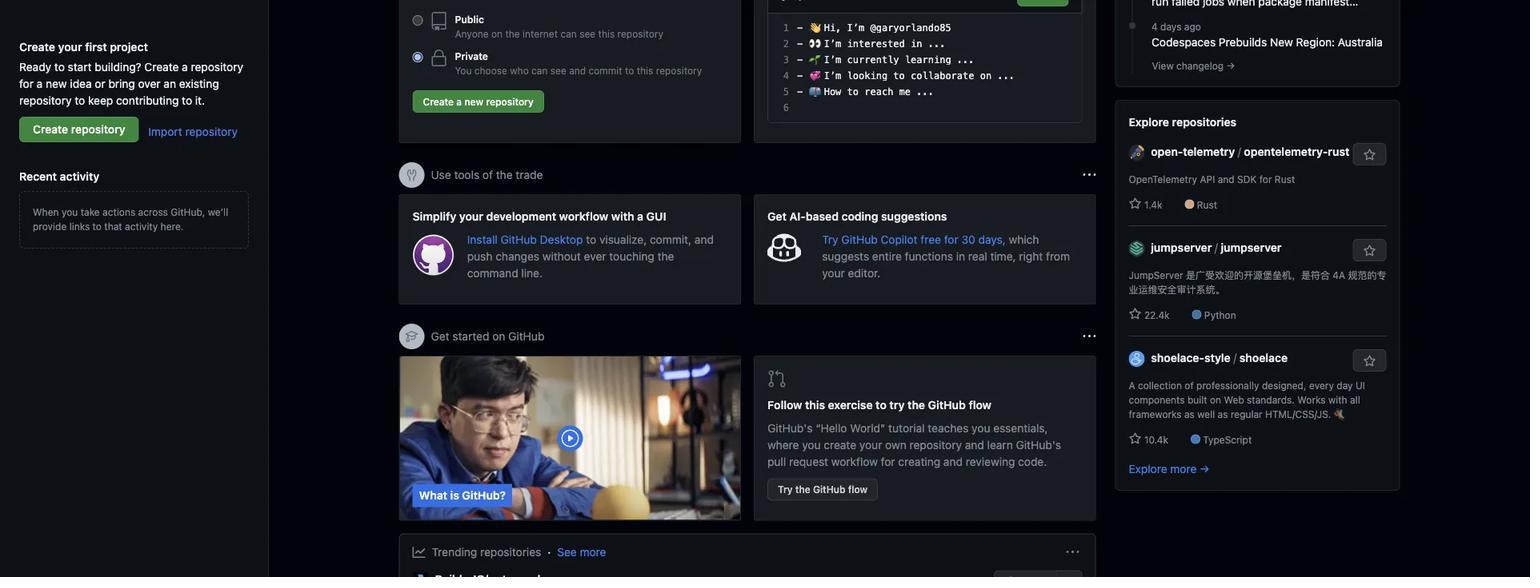 Task type: vqa. For each thing, say whether or not it's contained in the screenshot.


Task type: describe. For each thing, give the bounding box(es) containing it.
hi,
[[824, 22, 841, 34]]

it.
[[195, 94, 205, 107]]

star this repository image for open-telemetry / opentelemetry-rust
[[1363, 149, 1376, 162]]

which suggests entire functions in real time, right from your editor.
[[822, 233, 1070, 280]]

github down request on the bottom of page
[[813, 485, 845, 496]]

try github copilot free for 30 days,
[[822, 233, 1009, 246]]

follow
[[767, 399, 802, 412]]

trending repositories · see more
[[432, 546, 606, 559]]

visualize,
[[599, 233, 647, 246]]

create for create a new repository
[[423, 96, 454, 107]]

·
[[548, 546, 551, 559]]

professionally
[[1196, 380, 1259, 391]]

you
[[455, 65, 472, 76]]

learning
[[905, 54, 951, 66]]

where
[[767, 439, 799, 452]]

4 inside 4 days ago codespaces prebuilds new region: australia
[[1152, 21, 1158, 32]]

we'll
[[208, 206, 228, 218]]

github's "hello world" tutorial teaches you essentials, where you create your own repository and learn github's pull request workflow for creating and reviewing code.
[[767, 422, 1061, 469]]

entire
[[872, 250, 902, 263]]

1 vertical spatial more
[[580, 546, 606, 559]]

tools image
[[405, 169, 418, 182]]

explore more → link
[[1129, 463, 1210, 476]]

repository inside public anyone on the internet can see this repository
[[617, 28, 663, 39]]

pull
[[767, 456, 786, 469]]

right
[[1019, 250, 1043, 263]]

take
[[81, 206, 100, 218]]

github right started
[[508, 330, 545, 343]]

5
[[783, 86, 789, 98]]

essentials,
[[993, 422, 1048, 435]]

shoelace-
[[1151, 351, 1204, 365]]

1 jumpserver from the left
[[1151, 241, 1212, 254]]

view changelog → link
[[1152, 60, 1235, 71]]

exercise
[[828, 399, 873, 412]]

@jumpserver profile image
[[1129, 241, 1145, 257]]

3
[[783, 54, 789, 66]]

codespaces
[[1152, 35, 1216, 48]]

public anyone on the internet can see this repository
[[455, 14, 663, 39]]

feed item heading menu image
[[1066, 547, 1079, 559]]

star image for shoelace-
[[1129, 433, 1142, 446]]

what is github? image
[[400, 357, 740, 521]]

graph image
[[413, 547, 425, 559]]

view
[[1152, 60, 1174, 71]]

create for create repository
[[33, 123, 68, 136]]

22.4k
[[1142, 310, 1170, 321]]

see inside public anyone on the internet can see this repository
[[580, 28, 596, 39]]

provide
[[33, 221, 67, 232]]

open-
[[1151, 145, 1183, 158]]

1 vertical spatial rust
[[1197, 199, 1217, 210]]

规范的专
[[1348, 270, 1386, 281]]

github,
[[171, 206, 205, 218]]

components
[[1129, 395, 1185, 406]]

commit
[[589, 65, 622, 76]]

simplify your development workflow with a gui
[[413, 210, 666, 223]]

to inside to visualize, commit, and push changes without ever touching the command line.
[[586, 233, 596, 246]]

trade
[[516, 168, 543, 182]]

to down idea
[[75, 94, 85, 107]]

why am i seeing this? image
[[1083, 169, 1096, 182]]

follow this exercise to try the github flow
[[767, 399, 992, 412]]

me
[[899, 86, 911, 98]]

try
[[889, 399, 905, 412]]

try the github flow element
[[754, 356, 1096, 521]]

repository inside github's "hello world" tutorial teaches you essentials, where you create your own repository and learn github's pull request workflow for creating and reviewing code.
[[910, 439, 962, 452]]

recent activity
[[19, 170, 100, 183]]

on inside 1 - 👋 hi, i'm @garyorlando85 2 - 👀 i'm interested in ... 3 - 🌱 i'm currently learning ... 4 - 💞️ i'm looking to collaborate on ... 5 - 📫 how to reach me ... 6
[[980, 70, 992, 82]]

1 vertical spatial /
[[1215, 241, 1218, 254]]

star this repository image for jumpserver / jumpserver
[[1363, 245, 1376, 258]]

2 as from the left
[[1218, 409, 1228, 420]]

every
[[1309, 380, 1334, 391]]

on inside public anyone on the internet can see this repository
[[491, 28, 503, 39]]

shoelace
[[1240, 351, 1288, 365]]

→ for view changelog →
[[1226, 60, 1235, 71]]

i'm right hi,
[[847, 22, 864, 34]]

👋
[[809, 22, 818, 34]]

to left 'it.'
[[182, 94, 192, 107]]

changes
[[496, 250, 539, 263]]

💞️
[[809, 70, 818, 82]]

try the github flow
[[778, 485, 868, 496]]

install github desktop
[[467, 233, 586, 246]]

commit,
[[650, 233, 692, 246]]

repository down keep
[[71, 123, 125, 136]]

the right try
[[908, 399, 925, 412]]

a down ready
[[37, 77, 43, 90]]

3 - from the top
[[797, 54, 803, 66]]

new
[[1270, 35, 1293, 48]]

explore repositories navigation
[[1115, 100, 1400, 491]]

repository inside button
[[486, 96, 534, 107]]

👀
[[809, 38, 818, 50]]

is
[[450, 489, 459, 503]]

contributing
[[116, 94, 179, 107]]

6
[[783, 102, 789, 114]]

and inside explore repositories navigation
[[1218, 174, 1235, 185]]

and right the creating
[[943, 456, 963, 469]]

explore for explore more →
[[1129, 463, 1167, 476]]

coding
[[842, 210, 878, 223]]

star image for jumpserver
[[1129, 308, 1142, 321]]

activity inside the when you take actions across github, we'll provide links to that activity here.
[[125, 221, 158, 232]]

links
[[69, 221, 90, 232]]

/ for telemetry
[[1238, 145, 1241, 158]]

new inside button
[[464, 96, 484, 107]]

import
[[148, 125, 182, 138]]

try for try github copilot free for 30 days,
[[822, 233, 838, 246]]

command
[[467, 266, 518, 280]]

new inside create your first project ready to start building? create a repository for a new idea or bring over an existing repository to keep contributing to it.
[[46, 77, 67, 90]]

this inside private you choose who can see and commit to this repository
[[637, 65, 653, 76]]

region:
[[1296, 35, 1335, 48]]

to inside the when you take actions across github, we'll provide links to that activity here.
[[92, 221, 102, 232]]

@shoelace-style profile image
[[1129, 351, 1145, 367]]

web
[[1224, 395, 1244, 406]]

ready
[[19, 60, 51, 73]]

get for get started on github
[[431, 330, 449, 343]]

project
[[110, 40, 148, 53]]

ever
[[584, 250, 606, 263]]

github up "teaches"
[[928, 399, 966, 412]]

github?
[[462, 489, 506, 503]]

是广受欢迎的开源堡垒机，是符合
[[1186, 270, 1330, 281]]

get for get ai-based coding suggestions
[[767, 210, 787, 223]]

repo image
[[429, 12, 449, 31]]

jumpserver
[[1129, 270, 1183, 281]]

explore more →
[[1129, 463, 1210, 476]]

@open-telemetry profile image
[[1129, 145, 1145, 161]]

import repository link
[[148, 125, 238, 138]]

🥾
[[1334, 409, 1343, 420]]

your inside which suggests entire functions in real time, right from your editor.
[[822, 266, 845, 280]]

day
[[1337, 380, 1353, 391]]

building?
[[95, 60, 141, 73]]

1 horizontal spatial rust
[[1275, 174, 1295, 185]]

i'm down hi,
[[824, 38, 841, 50]]

try for try the github flow
[[778, 485, 793, 496]]

development
[[486, 210, 556, 223]]

2 horizontal spatial you
[[972, 422, 990, 435]]

well
[[1197, 409, 1215, 420]]

based
[[806, 210, 839, 223]]

api
[[1200, 174, 1215, 185]]

see more link
[[557, 545, 606, 561]]

2 - from the top
[[797, 38, 803, 50]]

your inside create your first project ready to start building? create a repository for a new idea or bring over an existing repository to keep contributing to it.
[[58, 40, 82, 53]]

editor.
[[848, 266, 881, 280]]

create repository
[[33, 123, 125, 136]]

... right me
[[917, 86, 934, 98]]

from
[[1046, 250, 1070, 263]]

on inside the a collection of professionally designed, every day ui components built on web standards. works with all frameworks as well as regular html/css/js. 🥾
[[1210, 395, 1221, 406]]

0 vertical spatial activity
[[60, 170, 100, 183]]

📫
[[809, 86, 818, 98]]

of for the
[[482, 168, 493, 182]]

try github copilot free for 30 days, link
[[822, 233, 1009, 246]]

what is github? link
[[400, 357, 740, 521]]

a left gui
[[637, 210, 643, 223]]

... up learning on the top right of the page
[[928, 38, 945, 50]]

your up install
[[459, 210, 483, 223]]

install
[[467, 233, 498, 246]]



Task type: locate. For each thing, give the bounding box(es) containing it.
the left the trade
[[496, 168, 513, 182]]

0 vertical spatial →
[[1226, 60, 1235, 71]]

why am i seeing this? image
[[1083, 331, 1096, 343]]

1 horizontal spatial you
[[802, 439, 821, 452]]

simplify your development workflow with a gui element
[[399, 194, 741, 305]]

and inside private you choose who can see and commit to this repository
[[569, 65, 586, 76]]

play image
[[560, 429, 580, 448]]

1 horizontal spatial new
[[464, 96, 484, 107]]

request
[[789, 456, 828, 469]]

repositories up telemetry
[[1172, 115, 1237, 128]]

actions
[[103, 206, 135, 218]]

idea
[[70, 77, 92, 90]]

create a new repository element
[[413, 0, 727, 119]]

this up commit
[[598, 28, 615, 39]]

0 horizontal spatial activity
[[60, 170, 100, 183]]

of for professionally
[[1185, 380, 1194, 391]]

github desktop image
[[413, 234, 454, 276]]

github up suggests
[[841, 233, 878, 246]]

业运维安全审计系统。
[[1129, 284, 1225, 295]]

1 horizontal spatial this
[[637, 65, 653, 76]]

→ for explore more →
[[1200, 463, 1210, 476]]

workflow inside github's "hello world" tutorial teaches you essentials, where you create your own repository and learn github's pull request workflow for creating and reviewing code.
[[831, 456, 878, 469]]

1 vertical spatial this
[[637, 65, 653, 76]]

0 vertical spatial 4
[[1152, 21, 1158, 32]]

with inside the a collection of professionally designed, every day ui components built on web standards. works with all frameworks as well as regular html/css/js. 🥾
[[1328, 395, 1347, 406]]

create up recent activity
[[33, 123, 68, 136]]

currently
[[847, 54, 899, 66]]

to right commit
[[625, 65, 634, 76]]

can inside private you choose who can see and commit to this repository
[[531, 65, 548, 76]]

create
[[19, 40, 55, 53], [144, 60, 179, 73], [423, 96, 454, 107], [33, 123, 68, 136]]

star this repository image
[[1363, 149, 1376, 162], [1363, 245, 1376, 258], [1363, 355, 1376, 368]]

repository up commit
[[617, 28, 663, 39]]

and inside to visualize, commit, and push changes without ever touching the command line.
[[695, 233, 714, 246]]

github's up 'code.'
[[1016, 439, 1061, 452]]

- left 👋
[[797, 22, 803, 34]]

as down built
[[1184, 409, 1195, 420]]

2 vertical spatial /
[[1233, 351, 1237, 365]]

with
[[611, 210, 634, 223], [1328, 395, 1347, 406]]

you up "learn"
[[972, 422, 990, 435]]

0 horizontal spatial new
[[46, 77, 67, 90]]

/ up the "是广受欢迎的开源堡垒机，是符合" at top
[[1215, 241, 1218, 254]]

1 as from the left
[[1184, 409, 1195, 420]]

1
[[783, 22, 789, 34]]

0 horizontal spatial github's
[[767, 422, 813, 435]]

github inside simplify your development workflow with a gui element
[[501, 233, 537, 246]]

1 vertical spatial with
[[1328, 395, 1347, 406]]

simplify
[[413, 210, 456, 223]]

1 horizontal spatial as
[[1218, 409, 1228, 420]]

private you choose who can see and commit to this repository
[[455, 50, 702, 76]]

0 vertical spatial flow
[[969, 399, 992, 412]]

the down commit,
[[657, 250, 674, 263]]

to down take
[[92, 221, 102, 232]]

recent
[[19, 170, 57, 183]]

of right tools
[[482, 168, 493, 182]]

1 vertical spatial see
[[550, 65, 566, 76]]

flow up "learn"
[[969, 399, 992, 412]]

0 vertical spatial of
[[482, 168, 493, 182]]

0 horizontal spatial jumpserver
[[1151, 241, 1212, 254]]

real
[[968, 250, 987, 263]]

star image down frameworks
[[1129, 433, 1142, 446]]

on
[[491, 28, 503, 39], [980, 70, 992, 82], [492, 330, 505, 343], [1210, 395, 1221, 406]]

trending
[[432, 546, 477, 559]]

1 vertical spatial you
[[972, 422, 990, 435]]

2
[[783, 38, 789, 50]]

1 vertical spatial star this repository image
[[1363, 245, 1376, 258]]

4 inside 1 - 👋 hi, i'm @garyorlando85 2 - 👀 i'm interested in ... 3 - 🌱 i'm currently learning ... 4 - 💞️ i'm looking to collaborate on ... 5 - 📫 how to reach me ... 6
[[783, 70, 789, 82]]

1 horizontal spatial github's
[[1016, 439, 1061, 452]]

the down request on the bottom of page
[[795, 485, 810, 496]]

create up an
[[144, 60, 179, 73]]

with up visualize,
[[611, 210, 634, 223]]

which
[[1009, 233, 1039, 246]]

/ up sdk
[[1238, 145, 1241, 158]]

own
[[885, 439, 906, 452]]

a down the you
[[456, 96, 462, 107]]

star this repository image right rust
[[1363, 149, 1376, 162]]

0 vertical spatial more
[[1170, 463, 1197, 476]]

repositories left ·
[[480, 546, 541, 559]]

star this repository image for shoelace-style / shoelace
[[1363, 355, 1376, 368]]

free
[[921, 233, 941, 246]]

get
[[767, 210, 787, 223], [431, 330, 449, 343]]

prebuilds
[[1219, 35, 1267, 48]]

- left the 👀
[[797, 38, 803, 50]]

world"
[[850, 422, 885, 435]]

to left try
[[876, 399, 887, 412]]

more inside explore repositories navigation
[[1170, 463, 1197, 476]]

for inside get ai-based coding suggestions element
[[944, 233, 958, 246]]

0 horizontal spatial try
[[778, 485, 793, 496]]

and right commit,
[[695, 233, 714, 246]]

in
[[911, 38, 922, 50], [956, 250, 965, 263]]

suggestions
[[881, 210, 947, 223]]

1 vertical spatial try
[[778, 485, 793, 496]]

1 vertical spatial star image
[[1129, 433, 1142, 446]]

1 horizontal spatial see
[[580, 28, 596, 39]]

the left internet
[[505, 28, 520, 39]]

you up links
[[62, 206, 78, 218]]

to inside the try the github flow element
[[876, 399, 887, 412]]

all
[[1350, 395, 1360, 406]]

on right collaborate
[[980, 70, 992, 82]]

html/css/js.
[[1265, 409, 1331, 420]]

0 horizontal spatial as
[[1184, 409, 1195, 420]]

rust
[[1328, 145, 1350, 158]]

2 horizontal spatial this
[[805, 399, 825, 412]]

1 horizontal spatial →
[[1226, 60, 1235, 71]]

repositories for trending
[[480, 546, 541, 559]]

0 vertical spatial /
[[1238, 145, 1241, 158]]

new left idea
[[46, 77, 67, 90]]

→ inside explore repositories navigation
[[1200, 463, 1210, 476]]

dot fill image
[[1126, 19, 1139, 32]]

1 horizontal spatial jumpserver
[[1221, 241, 1282, 254]]

1 vertical spatial of
[[1185, 380, 1194, 391]]

0 horizontal spatial more
[[580, 546, 606, 559]]

4 - from the top
[[797, 70, 803, 82]]

github's up where
[[767, 422, 813, 435]]

to left start
[[54, 60, 65, 73]]

of
[[482, 168, 493, 182], [1185, 380, 1194, 391]]

for down own
[[881, 456, 895, 469]]

create up ready
[[19, 40, 55, 53]]

on up well
[[1210, 395, 1221, 406]]

explore down 10.4k
[[1129, 463, 1167, 476]]

github up changes
[[501, 233, 537, 246]]

- left 📫
[[797, 86, 803, 98]]

0 vertical spatial new
[[46, 77, 67, 90]]

git pull request image
[[767, 370, 787, 389]]

star image down jumpserver
[[1129, 308, 1142, 321]]

workflow
[[559, 210, 608, 223], [831, 456, 878, 469]]

2 explore from the top
[[1129, 463, 1167, 476]]

the inside to visualize, commit, and push changes without ever touching the command line.
[[657, 250, 674, 263]]

0 horizontal spatial in
[[911, 38, 922, 50]]

when you take actions across github, we'll provide links to that activity here.
[[33, 206, 228, 232]]

...
[[928, 38, 945, 50], [957, 54, 974, 66], [997, 70, 1015, 82], [917, 86, 934, 98]]

1 vertical spatial explore
[[1129, 463, 1167, 476]]

use
[[431, 168, 451, 182]]

and left commit
[[569, 65, 586, 76]]

try
[[822, 233, 838, 246], [778, 485, 793, 496]]

push
[[467, 250, 493, 263]]

repository right commit
[[656, 65, 702, 76]]

try inside get ai-based coding suggestions element
[[822, 233, 838, 246]]

0 vertical spatial with
[[611, 210, 634, 223]]

None radio
[[413, 15, 423, 26], [413, 52, 423, 62], [413, 15, 423, 26], [413, 52, 423, 62]]

1 vertical spatial repositories
[[480, 546, 541, 559]]

create a new repository button
[[413, 90, 544, 113]]

- left 🌱
[[797, 54, 803, 66]]

1 vertical spatial →
[[1200, 463, 1210, 476]]

rust down opentelemetry-
[[1275, 174, 1295, 185]]

rust down api
[[1197, 199, 1217, 210]]

your inside github's "hello world" tutorial teaches you essentials, where you create your own repository and learn github's pull request workflow for creating and reviewing code.
[[859, 439, 882, 452]]

of inside the a collection of professionally designed, every day ui components built on web standards. works with all frameworks as well as regular html/css/js. 🥾
[[1185, 380, 1194, 391]]

1 horizontal spatial in
[[956, 250, 965, 263]]

star image
[[1129, 308, 1142, 321], [1129, 433, 1142, 446]]

to right how
[[847, 86, 859, 98]]

this up the "hello
[[805, 399, 825, 412]]

create inside button
[[423, 96, 454, 107]]

/
[[1238, 145, 1241, 158], [1215, 241, 1218, 254], [1233, 351, 1237, 365]]

repository inside private you choose who can see and commit to this repository
[[656, 65, 702, 76]]

activity up take
[[60, 170, 100, 183]]

0 vertical spatial in
[[911, 38, 922, 50]]

1 vertical spatial activity
[[125, 221, 158, 232]]

gui
[[646, 210, 666, 223]]

1 horizontal spatial more
[[1170, 463, 1197, 476]]

repository down "teaches"
[[910, 439, 962, 452]]

1 horizontal spatial get
[[767, 210, 787, 223]]

for inside create your first project ready to start building? create a repository for a new idea or bring over an existing repository to keep contributing to it.
[[19, 77, 34, 90]]

get started on github
[[431, 330, 545, 343]]

first
[[85, 40, 107, 53]]

star this repository image up ui
[[1363, 355, 1376, 368]]

this inside public anyone on the internet can see this repository
[[598, 28, 615, 39]]

- left 💞️
[[797, 70, 803, 82]]

... right collaborate
[[997, 70, 1015, 82]]

1 vertical spatial get
[[431, 330, 449, 343]]

your down suggests
[[822, 266, 845, 280]]

public
[[455, 14, 484, 25]]

i'm right 🌱
[[824, 54, 841, 66]]

existing
[[179, 77, 219, 90]]

0 vertical spatial see
[[580, 28, 596, 39]]

1 horizontal spatial /
[[1233, 351, 1237, 365]]

for inside explore repositories navigation
[[1259, 174, 1272, 185]]

line.
[[521, 266, 543, 280]]

bring
[[108, 77, 135, 90]]

1 horizontal spatial with
[[1328, 395, 1347, 406]]

get ai-based coding suggestions element
[[754, 194, 1096, 305]]

australia
[[1338, 35, 1383, 48]]

looking
[[847, 70, 888, 82]]

collaborate
[[911, 70, 974, 82]]

in left real
[[956, 250, 965, 263]]

to up the ever at the left top of the page
[[586, 233, 596, 246]]

mortar board image
[[405, 331, 418, 343]]

create for create your first project ready to start building? create a repository for a new idea or bring over an existing repository to keep contributing to it.
[[19, 40, 55, 53]]

the inside public anyone on the internet can see this repository
[[505, 28, 520, 39]]

on right started
[[492, 330, 505, 343]]

repositories inside navigation
[[1172, 115, 1237, 128]]

1 horizontal spatial activity
[[125, 221, 158, 232]]

star this repository image up 规范的专
[[1363, 245, 1376, 258]]

0 vertical spatial repositories
[[1172, 115, 1237, 128]]

0 vertical spatial workflow
[[559, 210, 608, 223]]

0 vertical spatial explore
[[1129, 115, 1169, 128]]

0 vertical spatial star this repository image
[[1363, 149, 1376, 162]]

github
[[501, 233, 537, 246], [841, 233, 878, 246], [508, 330, 545, 343], [928, 399, 966, 412], [813, 485, 845, 496]]

see inside private you choose who can see and commit to this repository
[[550, 65, 566, 76]]

repository down who
[[486, 96, 534, 107]]

your up start
[[58, 40, 82, 53]]

1 horizontal spatial 4
[[1152, 21, 1158, 32]]

github inside get ai-based coding suggestions element
[[841, 233, 878, 246]]

jumpserver up jumpserver
[[1151, 241, 1212, 254]]

without
[[542, 250, 581, 263]]

your down "world""
[[859, 439, 882, 452]]

in inside which suggests entire functions in real time, right from your editor.
[[956, 250, 965, 263]]

0 vertical spatial try
[[822, 233, 838, 246]]

0 horizontal spatial rust
[[1197, 199, 1217, 210]]

1 horizontal spatial can
[[561, 28, 577, 39]]

see
[[580, 28, 596, 39], [550, 65, 566, 76]]

repository
[[617, 28, 663, 39], [191, 60, 243, 73], [656, 65, 702, 76], [19, 94, 72, 107], [486, 96, 534, 107], [71, 123, 125, 136], [185, 125, 238, 138], [910, 439, 962, 452]]

who
[[510, 65, 529, 76]]

0 vertical spatial rust
[[1275, 174, 1295, 185]]

codespaces prebuilds new region: australia link
[[1152, 34, 1386, 50]]

1 horizontal spatial of
[[1185, 380, 1194, 391]]

repository down ready
[[19, 94, 72, 107]]

star image
[[1129, 198, 1142, 210]]

repository up the existing
[[191, 60, 243, 73]]

repository down 'it.'
[[185, 125, 238, 138]]

1 vertical spatial flow
[[848, 485, 868, 496]]

0 horizontal spatial →
[[1200, 463, 1210, 476]]

0 horizontal spatial flow
[[848, 485, 868, 496]]

5 - from the top
[[797, 86, 803, 98]]

jumpserver 是广受欢迎的开源堡垒机，是符合 4a 规范的专 业运维安全审计系统。
[[1129, 270, 1386, 295]]

0 vertical spatial github's
[[767, 422, 813, 435]]

this inside the try the github flow element
[[805, 399, 825, 412]]

desktop
[[540, 233, 583, 246]]

1 vertical spatial new
[[464, 96, 484, 107]]

can right internet
[[561, 28, 577, 39]]

1 vertical spatial in
[[956, 250, 965, 263]]

for right sdk
[[1259, 174, 1272, 185]]

in inside 1 - 👋 hi, i'm @garyorlando85 2 - 👀 i'm interested in ... 3 - 🌱 i'm currently learning ... 4 - 💞️ i'm looking to collaborate on ... 5 - 📫 how to reach me ... 6
[[911, 38, 922, 50]]

tools
[[454, 168, 479, 182]]

explore for explore repositories
[[1129, 115, 1169, 128]]

this right commit
[[637, 65, 653, 76]]

in down @garyorlando85
[[911, 38, 922, 50]]

@garyorlando85
[[870, 22, 951, 34]]

to inside private you choose who can see and commit to this repository
[[625, 65, 634, 76]]

rust
[[1275, 174, 1295, 185], [1197, 199, 1217, 210]]

a up the existing
[[182, 60, 188, 73]]

0 vertical spatial get
[[767, 210, 787, 223]]

0 horizontal spatial you
[[62, 206, 78, 218]]

frameworks
[[1129, 409, 1182, 420]]

days,
[[978, 233, 1006, 246]]

... up collaborate
[[957, 54, 974, 66]]

for down ready
[[19, 77, 34, 90]]

2 star image from the top
[[1129, 433, 1142, 446]]

workflow up desktop
[[559, 210, 608, 223]]

1 vertical spatial workflow
[[831, 456, 878, 469]]

3 star this repository image from the top
[[1363, 355, 1376, 368]]

what is github? element
[[399, 356, 741, 521]]

and right api
[[1218, 174, 1235, 185]]

0 horizontal spatial workflow
[[559, 210, 608, 223]]

activity
[[60, 170, 100, 183], [125, 221, 158, 232]]

4 up '5'
[[783, 70, 789, 82]]

0 vertical spatial this
[[598, 28, 615, 39]]

1 star image from the top
[[1129, 308, 1142, 321]]

repositories
[[1172, 115, 1237, 128], [480, 546, 541, 559]]

create down lock icon
[[423, 96, 454, 107]]

1 horizontal spatial workflow
[[831, 456, 878, 469]]

2 vertical spatial you
[[802, 439, 821, 452]]

1 horizontal spatial flow
[[969, 399, 992, 412]]

2 vertical spatial this
[[805, 399, 825, 412]]

2 horizontal spatial /
[[1238, 145, 1241, 158]]

1 horizontal spatial try
[[822, 233, 838, 246]]

flow down create
[[848, 485, 868, 496]]

can
[[561, 28, 577, 39], [531, 65, 548, 76]]

over
[[138, 77, 161, 90]]

0 horizontal spatial can
[[531, 65, 548, 76]]

0 vertical spatial you
[[62, 206, 78, 218]]

0 horizontal spatial of
[[482, 168, 493, 182]]

and up the reviewing
[[965, 439, 984, 452]]

opentelemetry api and sdk for rust
[[1129, 174, 1295, 185]]

1 horizontal spatial repositories
[[1172, 115, 1237, 128]]

1 vertical spatial github's
[[1016, 439, 1061, 452]]

0 horizontal spatial 4
[[783, 70, 789, 82]]

/ right style
[[1233, 351, 1237, 365]]

0 horizontal spatial with
[[611, 210, 634, 223]]

2 vertical spatial star this repository image
[[1363, 355, 1376, 368]]

1 explore from the top
[[1129, 115, 1169, 128]]

0 horizontal spatial repositories
[[480, 546, 541, 559]]

started
[[452, 330, 489, 343]]

you up request on the bottom of page
[[802, 439, 821, 452]]

1 star this repository image from the top
[[1363, 149, 1376, 162]]

lock image
[[429, 49, 449, 68]]

an
[[164, 77, 176, 90]]

0 vertical spatial can
[[561, 28, 577, 39]]

see right who
[[550, 65, 566, 76]]

0 horizontal spatial this
[[598, 28, 615, 39]]

typescript
[[1203, 435, 1252, 446]]

with up 🥾
[[1328, 395, 1347, 406]]

activity down across
[[125, 221, 158, 232]]

2 jumpserver from the left
[[1221, 241, 1282, 254]]

can inside public anyone on the internet can see this repository
[[561, 28, 577, 39]]

→ down prebuilds
[[1226, 60, 1235, 71]]

repositories for explore
[[1172, 115, 1237, 128]]

1 - from the top
[[797, 22, 803, 34]]

this
[[598, 28, 615, 39], [637, 65, 653, 76], [805, 399, 825, 412]]

collection
[[1138, 380, 1182, 391]]

0 horizontal spatial get
[[431, 330, 449, 343]]

explore up @open-telemetry profile 'icon'
[[1129, 115, 1169, 128]]

to up me
[[893, 70, 905, 82]]

as right well
[[1218, 409, 1228, 420]]

you inside the when you take actions across github, we'll provide links to that activity here.
[[62, 206, 78, 218]]

interested
[[847, 38, 905, 50]]

i'm up how
[[824, 70, 841, 82]]

opentelemetry-
[[1244, 145, 1328, 158]]

built
[[1188, 395, 1207, 406]]

what
[[419, 489, 447, 503]]

when
[[33, 206, 59, 218]]

2 star this repository image from the top
[[1363, 245, 1376, 258]]

1 vertical spatial can
[[531, 65, 548, 76]]

1 vertical spatial 4
[[783, 70, 789, 82]]

a inside button
[[456, 96, 462, 107]]

0 horizontal spatial /
[[1215, 241, 1218, 254]]

0 horizontal spatial see
[[550, 65, 566, 76]]

/ for style
[[1233, 351, 1237, 365]]

for inside github's "hello world" tutorial teaches you essentials, where you create your own repository and learn github's pull request workflow for creating and reviewing code.
[[881, 456, 895, 469]]

0 vertical spatial star image
[[1129, 308, 1142, 321]]



